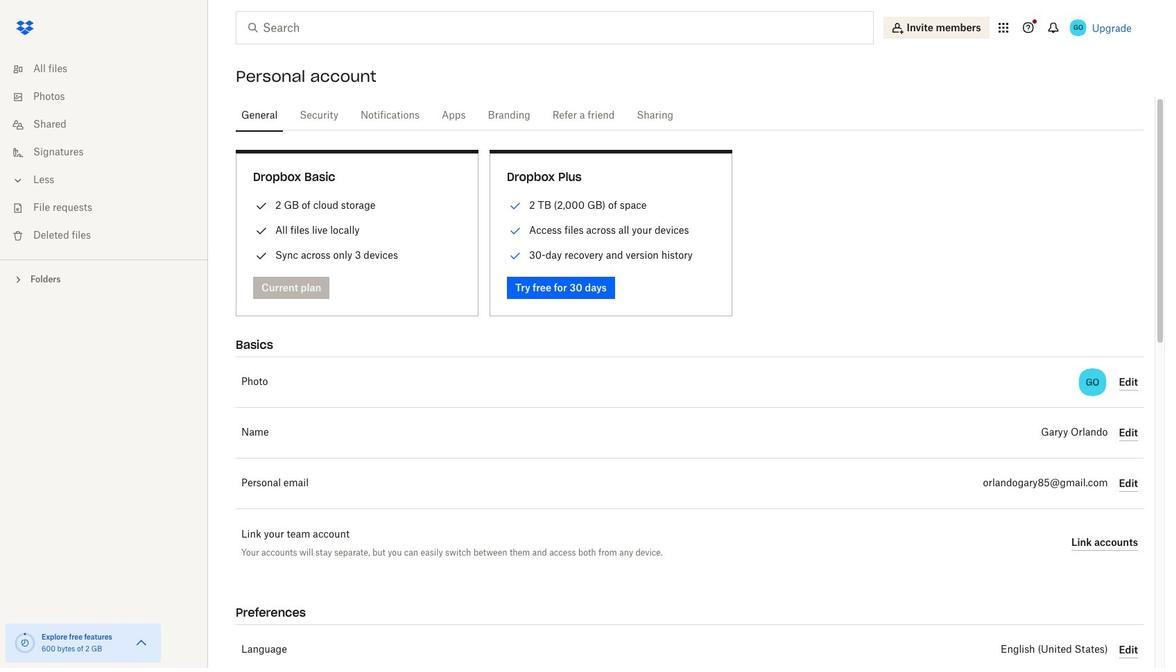 Task type: vqa. For each thing, say whether or not it's contained in the screenshot.
Quota usage "icon"
yes



Task type: locate. For each thing, give the bounding box(es) containing it.
less image
[[11, 173, 25, 187]]

1 recommended image from the top
[[507, 198, 524, 214]]

recommended image
[[507, 198, 524, 214], [507, 223, 524, 239], [507, 248, 524, 264]]

0 vertical spatial recommended image
[[507, 198, 524, 214]]

1 vertical spatial recommended image
[[507, 223, 524, 239]]

tab list
[[236, 97, 1144, 133]]

2 recommended image from the top
[[507, 223, 524, 239]]

list
[[0, 47, 208, 260]]

2 vertical spatial recommended image
[[507, 248, 524, 264]]



Task type: describe. For each thing, give the bounding box(es) containing it.
Search text field
[[263, 19, 845, 36]]

3 recommended image from the top
[[507, 248, 524, 264]]

quota usage image
[[14, 632, 36, 654]]

dropbox image
[[11, 14, 39, 42]]

quota usage progress bar
[[14, 632, 36, 654]]



